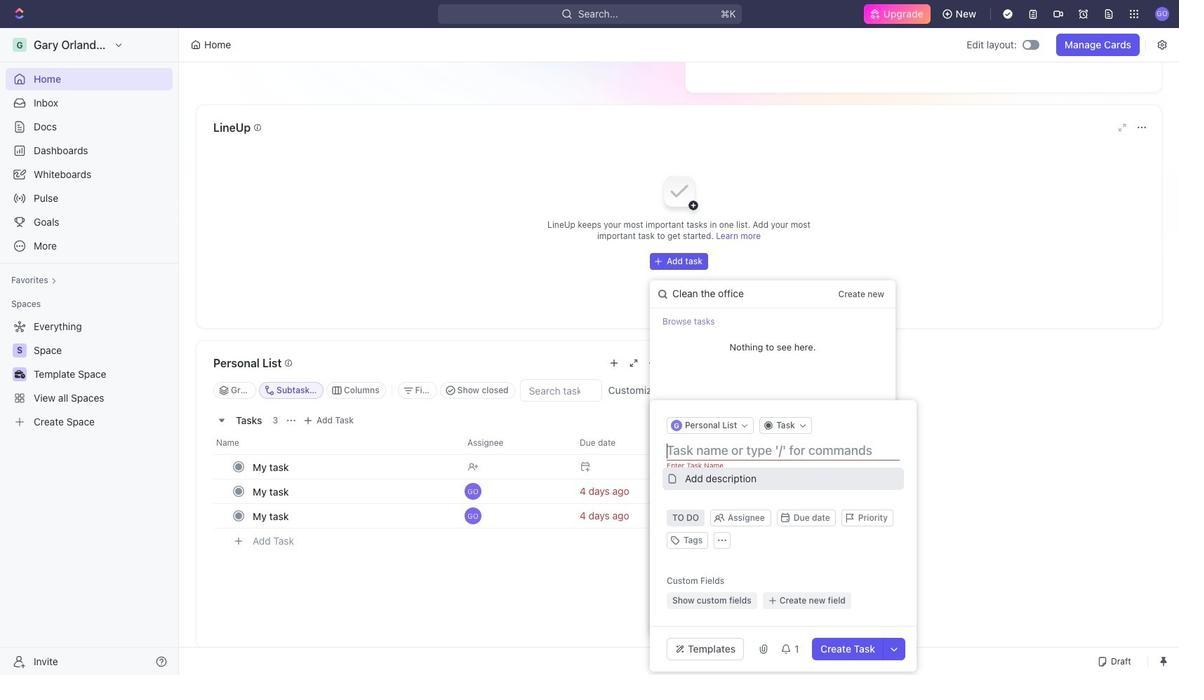 Task type: describe. For each thing, give the bounding box(es) containing it.
Search for task (or subtask) name, ID, or URL text field
[[650, 281, 833, 308]]

Task name or type '/' for commands text field
[[667, 443, 903, 460]]



Task type: vqa. For each thing, say whether or not it's contained in the screenshot.
Search tasks... text box
yes



Task type: locate. For each thing, give the bounding box(es) containing it.
tree inside sidebar 'navigation'
[[6, 316, 173, 434]]

sidebar navigation
[[0, 28, 179, 676]]

Search tasks... text field
[[521, 380, 601, 401]]

tree
[[6, 316, 173, 434]]



